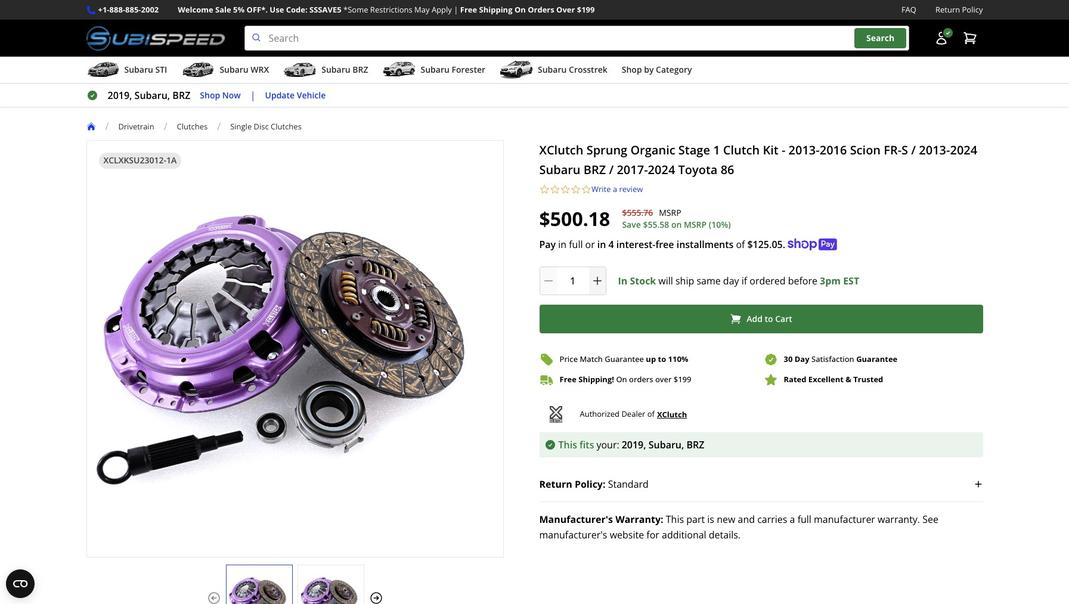 Task type: locate. For each thing, give the bounding box(es) containing it.
2 in from the left
[[598, 238, 606, 251]]

this up additional
[[666, 513, 684, 526]]

vehicle
[[297, 89, 326, 101]]

rated
[[784, 374, 807, 385]]

subaru inside xclutch sprung organic stage 1 clutch kit - 2013-2016 scion fr-s / 2013-2024 subaru brz / 2017-2024 toyota 86
[[540, 162, 581, 178]]

shop left by
[[622, 64, 642, 75]]

1 clutches from the left
[[177, 121, 208, 132]]

1 vertical spatial |
[[250, 89, 256, 102]]

single disc clutches link
[[230, 121, 311, 132], [230, 121, 302, 132]]

1 horizontal spatial $199
[[674, 374, 692, 385]]

2019, down the subaru sti dropdown button
[[108, 89, 132, 102]]

free down price
[[560, 374, 577, 385]]

in right pay
[[558, 238, 567, 251]]

clutches link
[[177, 121, 217, 132], [177, 121, 208, 132]]

warranty:
[[616, 513, 664, 526]]

full right carries
[[798, 513, 812, 526]]

0 horizontal spatial empty star image
[[550, 184, 560, 195]]

+1-888-885-2002
[[98, 4, 159, 15]]

msrp right on
[[684, 219, 707, 230]]

0 vertical spatial xclutch
[[540, 142, 584, 158]]

1 horizontal spatial xclxksu23012-1a 2013-2020 fr-s, brz, 86 xclutch sprung organic stage 1 clutch kit, image
[[298, 577, 364, 604]]

increment image
[[591, 275, 603, 287]]

1 horizontal spatial return
[[936, 4, 960, 15]]

3 empty star image from the left
[[581, 184, 592, 195]]

in stock will ship same day if ordered before 3pm est
[[618, 274, 860, 287]]

this
[[559, 438, 577, 451], [666, 513, 684, 526]]

orders
[[629, 374, 653, 385]]

|
[[454, 4, 458, 15], [250, 89, 256, 102]]

1 horizontal spatial empty star image
[[560, 184, 571, 195]]

0 horizontal spatial return
[[540, 478, 572, 491]]

| right now
[[250, 89, 256, 102]]

clutches right disc
[[271, 121, 302, 132]]

subaru, down 'subaru sti'
[[135, 89, 170, 102]]

1 vertical spatial a
[[790, 513, 795, 526]]

1 horizontal spatial guarantee
[[857, 354, 898, 364]]

subaru up vehicle
[[322, 64, 351, 75]]

single
[[230, 121, 252, 132]]

subaru left sti
[[124, 64, 153, 75]]

if
[[742, 274, 747, 287]]

1 vertical spatial full
[[798, 513, 812, 526]]

subaru left crosstrek
[[538, 64, 567, 75]]

empty star image up '$500.18'
[[550, 184, 560, 195]]

of left $125.05
[[736, 238, 745, 251]]

2 horizontal spatial empty star image
[[581, 184, 592, 195]]

sprung
[[587, 142, 628, 158]]

888-
[[109, 4, 125, 15]]

/ for drivetrain
[[105, 120, 109, 133]]

1 horizontal spatial this
[[666, 513, 684, 526]]

/ left single
[[217, 120, 221, 133]]

update vehicle
[[265, 89, 326, 101]]

0 vertical spatial subaru,
[[135, 89, 170, 102]]

2016
[[820, 142, 847, 158]]

empty star image
[[550, 184, 560, 195], [571, 184, 581, 195]]

xclxksu23012-
[[103, 155, 166, 166]]

subaru left forester
[[421, 64, 450, 75]]

price match guarantee up to 110%
[[560, 354, 689, 364]]

1 horizontal spatial a
[[790, 513, 795, 526]]

1 vertical spatial return
[[540, 478, 572, 491]]

return policy: standard
[[540, 478, 649, 491]]

single disc clutches
[[230, 121, 302, 132]]

free shipping! on orders over $199
[[560, 374, 692, 385]]

0 vertical spatial shop
[[622, 64, 642, 75]]

shop pay image
[[788, 238, 838, 250]]

$199 right over
[[577, 4, 595, 15]]

0 vertical spatial return
[[936, 4, 960, 15]]

0 vertical spatial of
[[736, 238, 745, 251]]

| right apply
[[454, 4, 458, 15]]

/ right s on the top right of the page
[[912, 142, 916, 158]]

decrement image
[[543, 275, 554, 287]]

stage
[[679, 142, 710, 158]]

1 horizontal spatial shop
[[622, 64, 642, 75]]

(10%)
[[709, 219, 731, 230]]

write a review link
[[592, 184, 643, 195]]

1 in from the left
[[558, 238, 567, 251]]

in
[[558, 238, 567, 251], [598, 238, 606, 251]]

2024 right s on the top right of the page
[[950, 142, 978, 158]]

a right write
[[613, 184, 617, 195]]

/ down sprung
[[609, 162, 614, 178]]

1 horizontal spatial to
[[765, 313, 773, 324]]

policy:
[[575, 478, 606, 491]]

button image
[[934, 31, 949, 45]]

a subaru brz thumbnail image image
[[283, 61, 317, 79]]

forester
[[452, 64, 486, 75]]

trusted
[[854, 374, 884, 385]]

return for return policy
[[936, 4, 960, 15]]

subaru for subaru crosstrek
[[538, 64, 567, 75]]

0 vertical spatial a
[[613, 184, 617, 195]]

0 horizontal spatial 2013-
[[789, 142, 820, 158]]

shop inside shop by category dropdown button
[[622, 64, 642, 75]]

0 horizontal spatial 2019,
[[108, 89, 132, 102]]

1 vertical spatial 2024
[[648, 162, 675, 178]]

subaru, down xclutch link at the bottom
[[649, 438, 684, 451]]

guarantee up free shipping! on orders over $199
[[605, 354, 644, 364]]

1 2013- from the left
[[789, 142, 820, 158]]

fr-
[[884, 142, 902, 158]]

86
[[721, 162, 735, 178]]

0 vertical spatial |
[[454, 4, 458, 15]]

0 vertical spatial $199
[[577, 4, 595, 15]]

may
[[415, 4, 430, 15]]

1 horizontal spatial on
[[616, 374, 627, 385]]

in
[[618, 274, 628, 287]]

subispeed logo image
[[86, 26, 225, 51]]

0 vertical spatial to
[[765, 313, 773, 324]]

1 horizontal spatial xclutch
[[657, 409, 687, 420]]

ordered
[[750, 274, 786, 287]]

1 horizontal spatial msrp
[[684, 219, 707, 230]]

1 vertical spatial $199
[[674, 374, 692, 385]]

30 day satisfaction guarantee
[[784, 354, 898, 364]]

welcome sale 5% off*. use code: sssave5
[[178, 4, 342, 15]]

0 horizontal spatial of
[[648, 409, 655, 419]]

update vehicle button
[[265, 89, 326, 102]]

pay in full or in 4 interest-free installments of $125.05 .
[[540, 238, 786, 251]]

to right the add
[[765, 313, 773, 324]]

xclxksu23012-1a 2013-2020 fr-s, brz, 86 xclutch sprung organic stage 1 clutch kit, image
[[226, 577, 292, 604], [298, 577, 364, 604]]

return
[[936, 4, 960, 15], [540, 478, 572, 491]]

1 vertical spatial shop
[[200, 89, 220, 101]]

/ right drivetrain
[[164, 120, 167, 133]]

0 horizontal spatial on
[[515, 4, 526, 15]]

add to cart button
[[540, 305, 983, 333]]

subaru inside 'dropdown button'
[[322, 64, 351, 75]]

0 horizontal spatial $199
[[577, 4, 595, 15]]

empty star image
[[540, 184, 550, 195], [560, 184, 571, 195], [581, 184, 592, 195]]

add to cart
[[747, 313, 793, 324]]

1 guarantee from the left
[[605, 354, 644, 364]]

$199 right over on the bottom right of the page
[[674, 374, 692, 385]]

subaru up '$500.18'
[[540, 162, 581, 178]]

subaru for subaru forester
[[421, 64, 450, 75]]

0 horizontal spatial clutches
[[177, 121, 208, 132]]

110%
[[668, 354, 689, 364]]

of
[[736, 238, 745, 251], [648, 409, 655, 419]]

policy
[[962, 4, 983, 15]]

0 horizontal spatial this
[[559, 438, 577, 451]]

None number field
[[540, 266, 606, 295]]

1 vertical spatial of
[[648, 409, 655, 419]]

by
[[644, 64, 654, 75]]

shop by category button
[[622, 59, 692, 83]]

1 vertical spatial xclutch
[[657, 409, 687, 420]]

brz left a subaru forester thumbnail image
[[353, 64, 368, 75]]

this part is new and carries a full manufacturer warranty. see manufacturer's website for additional details.
[[540, 513, 939, 541]]

save
[[622, 219, 641, 230]]

0 vertical spatial this
[[559, 438, 577, 451]]

review
[[619, 184, 643, 195]]

0 horizontal spatial shop
[[200, 89, 220, 101]]

a subaru wrx thumbnail image image
[[182, 61, 215, 79]]

on left orders in the bottom right of the page
[[616, 374, 627, 385]]

full
[[569, 238, 583, 251], [798, 513, 812, 526]]

this left fits
[[559, 438, 577, 451]]

1 horizontal spatial empty star image
[[571, 184, 581, 195]]

1 horizontal spatial full
[[798, 513, 812, 526]]

1 vertical spatial 2019,
[[622, 438, 646, 451]]

1 horizontal spatial in
[[598, 238, 606, 251]]

1 horizontal spatial free
[[560, 374, 577, 385]]

in left '4'
[[598, 238, 606, 251]]

shop by category
[[622, 64, 692, 75]]

crosstrek
[[569, 64, 608, 75]]

1 vertical spatial free
[[560, 374, 577, 385]]

this inside this part is new and carries a full manufacturer warranty. see manufacturer's website for additional details.
[[666, 513, 684, 526]]

0 horizontal spatial guarantee
[[605, 354, 644, 364]]

standard
[[608, 478, 649, 491]]

subaru crosstrek
[[538, 64, 608, 75]]

0 vertical spatial on
[[515, 4, 526, 15]]

subaru inside "dropdown button"
[[538, 64, 567, 75]]

to right up
[[658, 354, 666, 364]]

2013- right -
[[789, 142, 820, 158]]

on left 'orders'
[[515, 4, 526, 15]]

shop left now
[[200, 89, 220, 101]]

0 horizontal spatial a
[[613, 184, 617, 195]]

free right apply
[[460, 4, 477, 15]]

1 empty star image from the left
[[540, 184, 550, 195]]

subaru
[[124, 64, 153, 75], [220, 64, 249, 75], [322, 64, 351, 75], [421, 64, 450, 75], [538, 64, 567, 75], [540, 162, 581, 178]]

full left or
[[569, 238, 583, 251]]

on
[[515, 4, 526, 15], [616, 374, 627, 385]]

empty star image left write
[[571, 184, 581, 195]]

of right dealer
[[648, 409, 655, 419]]

drivetrain link
[[118, 121, 164, 132], [118, 121, 154, 132]]

write
[[592, 184, 611, 195]]

&
[[846, 374, 852, 385]]

return inside "link"
[[936, 4, 960, 15]]

msrp up on
[[659, 207, 682, 218]]

$199
[[577, 4, 595, 15], [674, 374, 692, 385]]

a right carries
[[790, 513, 795, 526]]

guarantee up trusted
[[857, 354, 898, 364]]

brz down xclutch link at the bottom
[[687, 438, 705, 451]]

xclutch left sprung
[[540, 142, 584, 158]]

scion
[[850, 142, 881, 158]]

brz up write
[[584, 162, 606, 178]]

$55.58
[[643, 219, 669, 230]]

2019, subaru, brz
[[108, 89, 190, 102]]

xclutch
[[540, 142, 584, 158], [657, 409, 687, 420]]

1 horizontal spatial 2013-
[[919, 142, 950, 158]]

sale
[[215, 4, 231, 15]]

1 horizontal spatial subaru,
[[649, 438, 684, 451]]

return left policy:
[[540, 478, 572, 491]]

2 2013- from the left
[[919, 142, 950, 158]]

clutches down shop now link
[[177, 121, 208, 132]]

subaru brz
[[322, 64, 368, 75]]

subaru forester
[[421, 64, 486, 75]]

return left policy
[[936, 4, 960, 15]]

1 horizontal spatial |
[[454, 4, 458, 15]]

1 horizontal spatial of
[[736, 238, 745, 251]]

0 horizontal spatial free
[[460, 4, 477, 15]]

2019, right your:
[[622, 438, 646, 451]]

a inside write a review 'link'
[[613, 184, 617, 195]]

2013- right s on the top right of the page
[[919, 142, 950, 158]]

warranty.
[[878, 513, 920, 526]]

0 horizontal spatial to
[[658, 354, 666, 364]]

0 vertical spatial 2024
[[950, 142, 978, 158]]

0 horizontal spatial xclxksu23012-1a 2013-2020 fr-s, brz, 86 xclutch sprung organic stage 1 clutch kit, image
[[226, 577, 292, 604]]

will
[[659, 274, 673, 287]]

see
[[923, 513, 939, 526]]

shop inside shop now link
[[200, 89, 220, 101]]

subaru up now
[[220, 64, 249, 75]]

0 horizontal spatial xclutch
[[540, 142, 584, 158]]

2024 down the organic on the top of the page
[[648, 162, 675, 178]]

0 horizontal spatial empty star image
[[540, 184, 550, 195]]

xclutch image
[[540, 406, 573, 423]]

2013-
[[789, 142, 820, 158], [919, 142, 950, 158]]

search input field
[[244, 26, 909, 51]]

0 vertical spatial full
[[569, 238, 583, 251]]

a inside this part is new and carries a full manufacturer warranty. see manufacturer's website for additional details.
[[790, 513, 795, 526]]

1 horizontal spatial clutches
[[271, 121, 302, 132]]

1 vertical spatial this
[[666, 513, 684, 526]]

xclutch inside authorized dealer of xclutch
[[657, 409, 687, 420]]

msrp
[[659, 207, 682, 218], [684, 219, 707, 230]]

xclutch down over on the bottom right of the page
[[657, 409, 687, 420]]

a subaru forester thumbnail image image
[[383, 61, 416, 79]]

0 horizontal spatial in
[[558, 238, 567, 251]]

home image
[[86, 122, 96, 131]]

subaru,
[[135, 89, 170, 102], [649, 438, 684, 451]]

/ right the home icon
[[105, 120, 109, 133]]

for
[[647, 528, 660, 541]]

guarantee
[[605, 354, 644, 364], [857, 354, 898, 364]]

full inside this part is new and carries a full manufacturer warranty. see manufacturer's website for additional details.
[[798, 513, 812, 526]]

2 xclxksu23012-1a 2013-2020 fr-s, brz, 86 xclutch sprung organic stage 1 clutch kit, image from the left
[[298, 577, 364, 604]]



Task type: describe. For each thing, give the bounding box(es) containing it.
5%
[[233, 4, 245, 15]]

.
[[783, 238, 786, 251]]

a subaru sti thumbnail image image
[[86, 61, 120, 79]]

before
[[788, 274, 818, 287]]

subaru sti
[[124, 64, 167, 75]]

subaru for subaru brz
[[322, 64, 351, 75]]

est
[[844, 274, 860, 287]]

use
[[270, 4, 284, 15]]

1 xclxksu23012-1a 2013-2020 fr-s, brz, 86 xclutch sprung organic stage 1 clutch kit, image from the left
[[226, 577, 292, 604]]

organic
[[631, 142, 676, 158]]

authorized
[[580, 409, 620, 419]]

0 horizontal spatial full
[[569, 238, 583, 251]]

day
[[723, 274, 739, 287]]

subaru for subaru sti
[[124, 64, 153, 75]]

*some
[[344, 4, 368, 15]]

subaru wrx
[[220, 64, 269, 75]]

0 horizontal spatial msrp
[[659, 207, 682, 218]]

go to right image image
[[369, 591, 383, 604]]

excellent
[[809, 374, 844, 385]]

+1-888-885-2002 link
[[98, 4, 159, 16]]

on
[[672, 219, 682, 230]]

/ for clutches
[[164, 120, 167, 133]]

1a
[[166, 155, 177, 166]]

2017-
[[617, 162, 648, 178]]

1 vertical spatial on
[[616, 374, 627, 385]]

$555.76
[[622, 207, 653, 218]]

subaru sti button
[[86, 59, 167, 83]]

pay
[[540, 238, 556, 251]]

details.
[[709, 528, 741, 541]]

0 vertical spatial 2019,
[[108, 89, 132, 102]]

of inside authorized dealer of xclutch
[[648, 409, 655, 419]]

*some restrictions may apply | free shipping on orders over $199
[[344, 4, 595, 15]]

1 horizontal spatial 2019,
[[622, 438, 646, 451]]

or
[[586, 238, 595, 251]]

/ for single disc clutches
[[217, 120, 221, 133]]

code:
[[286, 4, 308, 15]]

write a review
[[592, 184, 643, 195]]

price
[[560, 354, 578, 364]]

-
[[782, 142, 786, 158]]

shop for shop now
[[200, 89, 220, 101]]

wrx
[[251, 64, 269, 75]]

disc
[[254, 121, 269, 132]]

is
[[708, 513, 715, 526]]

up
[[646, 354, 656, 364]]

return policy
[[936, 4, 983, 15]]

shop now link
[[200, 89, 241, 102]]

brz down the a subaru wrx thumbnail image at the top left of the page
[[173, 89, 190, 102]]

1 empty star image from the left
[[550, 184, 560, 195]]

dealer
[[622, 409, 646, 419]]

3pm
[[820, 274, 841, 287]]

authorized dealer of xclutch
[[580, 409, 687, 420]]

open widget image
[[6, 570, 35, 598]]

return for return policy: standard
[[540, 478, 572, 491]]

cart
[[776, 313, 793, 324]]

2 empty star image from the left
[[560, 184, 571, 195]]

satisfaction
[[812, 354, 855, 364]]

2 clutches from the left
[[271, 121, 302, 132]]

0 horizontal spatial |
[[250, 89, 256, 102]]

return policy link
[[936, 4, 983, 16]]

0 vertical spatial free
[[460, 4, 477, 15]]

manufacturer's
[[540, 513, 613, 526]]

30
[[784, 354, 793, 364]]

shop now
[[200, 89, 241, 101]]

a subaru crosstrek thumbnail image image
[[500, 61, 533, 79]]

search button
[[855, 28, 907, 48]]

now
[[222, 89, 241, 101]]

installments
[[677, 238, 734, 251]]

shipping
[[479, 4, 513, 15]]

xclutch inside xclutch sprung organic stage 1 clutch kit - 2013-2016 scion fr-s / 2013-2024 subaru brz / 2017-2024 toyota 86
[[540, 142, 584, 158]]

kit
[[763, 142, 779, 158]]

1 vertical spatial subaru,
[[649, 438, 684, 451]]

additional
[[662, 528, 707, 541]]

website
[[610, 528, 644, 541]]

to inside button
[[765, 313, 773, 324]]

s
[[902, 142, 909, 158]]

sti
[[155, 64, 167, 75]]

rated excellent & trusted
[[784, 374, 884, 385]]

0 horizontal spatial subaru,
[[135, 89, 170, 102]]

this fits your: 2019, subaru, brz
[[559, 438, 705, 451]]

4
[[609, 238, 614, 251]]

2002
[[141, 4, 159, 15]]

$125.05
[[748, 238, 783, 251]]

clutch
[[723, 142, 760, 158]]

manufacturer
[[814, 513, 876, 526]]

1 vertical spatial to
[[658, 354, 666, 364]]

1 horizontal spatial 2024
[[950, 142, 978, 158]]

this for part
[[666, 513, 684, 526]]

orders
[[528, 4, 555, 15]]

shop for shop by category
[[622, 64, 642, 75]]

sssave5
[[310, 4, 342, 15]]

welcome
[[178, 4, 213, 15]]

manufacturer's
[[540, 528, 608, 541]]

subaru for subaru wrx
[[220, 64, 249, 75]]

apply
[[432, 4, 452, 15]]

brz inside xclutch sprung organic stage 1 clutch kit - 2013-2016 scion fr-s / 2013-2024 subaru brz / 2017-2024 toyota 86
[[584, 162, 606, 178]]

interest-
[[617, 238, 656, 251]]

shipping!
[[579, 374, 614, 385]]

2 guarantee from the left
[[857, 354, 898, 364]]

this for fits
[[559, 438, 577, 451]]

and
[[738, 513, 755, 526]]

over
[[655, 374, 672, 385]]

0 horizontal spatial 2024
[[648, 162, 675, 178]]

2 empty star image from the left
[[571, 184, 581, 195]]

subaru forester button
[[383, 59, 486, 83]]

over
[[557, 4, 575, 15]]

brz inside subaru brz 'dropdown button'
[[353, 64, 368, 75]]

fits
[[580, 438, 594, 451]]

update
[[265, 89, 295, 101]]

free
[[656, 238, 674, 251]]

carries
[[758, 513, 788, 526]]



Task type: vqa. For each thing, say whether or not it's contained in the screenshot.
1
yes



